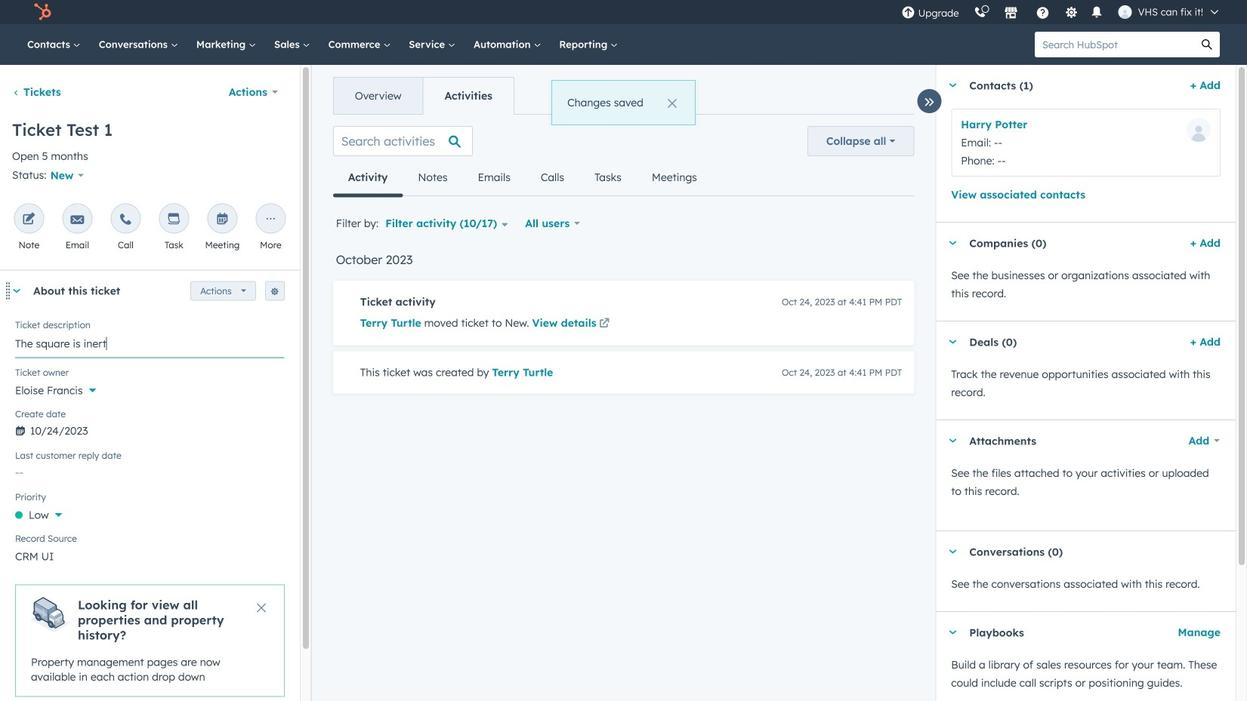 Task type: vqa. For each thing, say whether or not it's contained in the screenshot.
THE DATE
no



Task type: describe. For each thing, give the bounding box(es) containing it.
call image
[[119, 213, 132, 227]]

close image for leftmost alert
[[257, 604, 266, 613]]

2 caret image from the top
[[948, 631, 957, 635]]

email image
[[71, 213, 84, 227]]

marketplaces image
[[1004, 7, 1018, 20]]

1 caret image from the top
[[948, 340, 957, 344]]

1 horizontal spatial alert
[[552, 80, 696, 125]]

link opens in a new window image
[[599, 319, 610, 330]]

0 horizontal spatial alert
[[15, 585, 285, 698]]

manage card settings image
[[270, 288, 279, 297]]

note image
[[22, 213, 36, 227]]

meeting image
[[216, 213, 229, 227]]

task image
[[167, 213, 181, 227]]

MM/DD/YYYY text field
[[15, 417, 285, 441]]



Task type: locate. For each thing, give the bounding box(es) containing it.
1 vertical spatial close image
[[257, 604, 266, 613]]

menu
[[894, 0, 1229, 24]]

close image for right alert
[[668, 99, 677, 108]]

Search HubSpot search field
[[1035, 32, 1194, 57]]

Search activities search field
[[333, 126, 473, 156]]

0 vertical spatial alert
[[552, 80, 696, 125]]

1 vertical spatial alert
[[15, 585, 285, 698]]

0 horizontal spatial close image
[[257, 604, 266, 613]]

tab list
[[333, 159, 712, 198]]

link opens in a new window image
[[599, 315, 610, 334]]

alert
[[552, 80, 696, 125], [15, 585, 285, 698]]

-- text field
[[15, 459, 285, 483]]

1 horizontal spatial close image
[[668, 99, 677, 108]]

terry turtle image
[[1118, 5, 1132, 19]]

navigation
[[333, 77, 514, 115]]

0 vertical spatial caret image
[[948, 340, 957, 344]]

caret image
[[948, 340, 957, 344], [948, 631, 957, 635]]

more image
[[264, 213, 278, 227]]

0 vertical spatial close image
[[668, 99, 677, 108]]

1 vertical spatial caret image
[[948, 631, 957, 635]]

None text field
[[15, 328, 285, 358]]

feed
[[321, 114, 926, 412]]

close image
[[668, 99, 677, 108], [257, 604, 266, 613]]

caret image
[[948, 83, 957, 87], [948, 241, 957, 245], [12, 289, 21, 293], [948, 439, 957, 443], [948, 550, 957, 554]]



